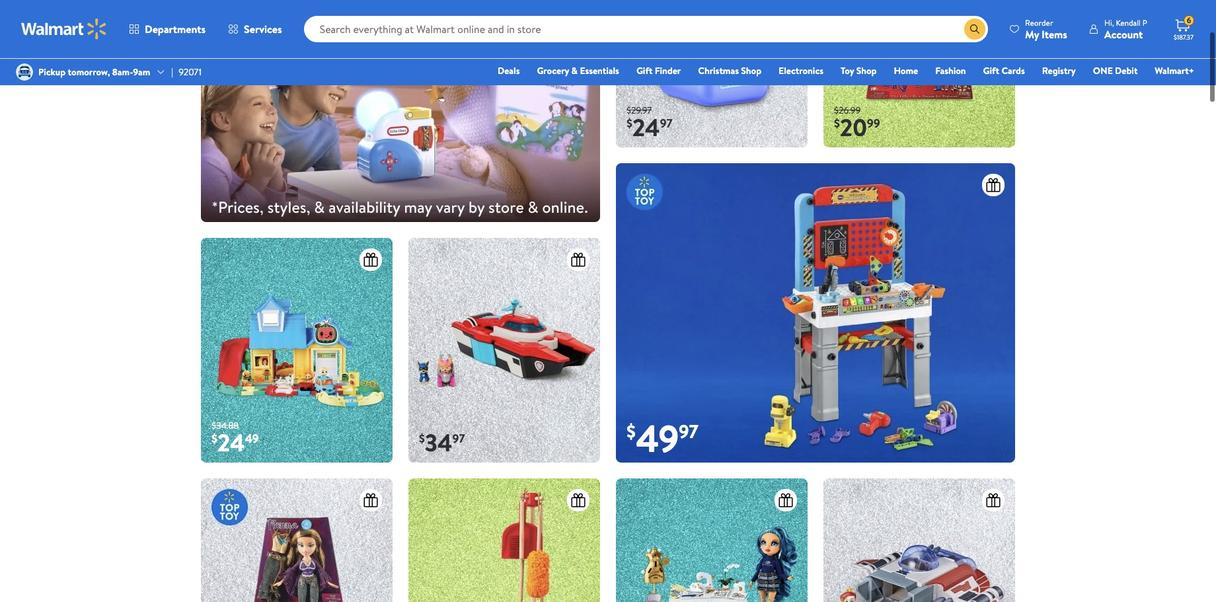 Task type: vqa. For each thing, say whether or not it's contained in the screenshot.
Pickup Not Available
no



Task type: describe. For each thing, give the bounding box(es) containing it.
reorder my items
[[1026, 17, 1068, 41]]

services
[[244, 22, 282, 36]]

melissa & doug dust! sweep! mop! 6-piece pretend play cleaning set - fsc-certified materials image
[[409, 478, 600, 602]]

toy
[[841, 64, 855, 77]]

grocery & essentials link
[[531, 63, 626, 78]]

92071
[[179, 65, 202, 79]]

$ for $34.88 $ 24 49
[[212, 430, 218, 447]]

christmas shop
[[699, 64, 762, 77]]

$ inside $ 34 97
[[419, 430, 425, 447]]

reorder
[[1026, 17, 1054, 28]]

electronics link
[[773, 63, 830, 78]]

deals link
[[492, 63, 526, 78]]

registry link
[[1037, 63, 1082, 78]]

$29.97 $ 24 97
[[627, 103, 673, 144]]

cards
[[1002, 64, 1026, 77]]

deals
[[498, 64, 520, 77]]

20
[[841, 111, 868, 144]]

$34.88
[[212, 418, 239, 432]]

items
[[1042, 27, 1068, 41]]

walmart+
[[1156, 64, 1195, 77]]

kendall
[[1117, 17, 1141, 28]]

|
[[171, 65, 173, 79]]

gift finder
[[637, 64, 681, 77]]

essentials
[[580, 64, 620, 77]]

pickup
[[38, 65, 66, 79]]

star wars: young jedi adventures the crimson firehawk kids toy action figure for boys and girls (15") image
[[824, 478, 1016, 602]]

$ for $26.99 $ 20 99
[[835, 115, 841, 131]]

bratz original fashion doll tiana series 3 with 2 outfits and poster, collectors ages 6 7 8 9 10+ image
[[824, 0, 1016, 147]]

gift for gift finder
[[637, 64, 653, 77]]

grocery & essentials
[[537, 64, 620, 77]]

$26.99 $ 20 99
[[835, 103, 881, 144]]

$ 34 97
[[419, 426, 465, 459]]

bratz original fashion doll fianna series 3 with 2 outfits and poster, collectors ages 6 7 8 9 10+ image
[[201, 478, 393, 602]]

vtech® cocomelon™ go! go! smart wheels® jj's house track set image
[[201, 238, 393, 462]]

vtech® drill & learn workbench™ with tools for preschoolers; walmart exclusive image
[[616, 163, 1016, 462]]

Search search field
[[304, 16, 989, 42]]

0 horizontal spatial  image
[[16, 63, 33, 81]]

christmas shop link
[[693, 63, 768, 78]]

tomorrow,
[[68, 65, 110, 79]]

34
[[425, 426, 453, 459]]

Walmart Site-Wide search field
[[304, 16, 989, 42]]

debit
[[1116, 64, 1138, 77]]

registry
[[1043, 64, 1076, 77]]

gift for gift cards
[[984, 64, 1000, 77]]

one debit link
[[1088, 63, 1144, 78]]

$ for $29.97 $ 24 97
[[627, 115, 633, 131]]

hi, kendall p account
[[1105, 17, 1148, 41]]

$26.99
[[835, 103, 861, 116]]

search icon image
[[970, 24, 981, 34]]

gift cards
[[984, 64, 1026, 77]]

$ 49 97
[[627, 412, 699, 464]]

one debit
[[1094, 64, 1138, 77]]

97 for 49
[[679, 418, 699, 444]]

6 $187.37
[[1175, 15, 1194, 42]]



Task type: locate. For each thing, give the bounding box(es) containing it.
1 horizontal spatial gift
[[984, 64, 1000, 77]]

shop for christmas shop
[[742, 64, 762, 77]]

toy shop link
[[835, 63, 883, 78]]

one
[[1094, 64, 1114, 77]]

shop right toy
[[857, 64, 877, 77]]

0 vertical spatial 24
[[633, 111, 660, 144]]

24 for $29.97 $ 24 97
[[633, 111, 660, 144]]

1 horizontal spatial 97
[[660, 115, 673, 131]]

grocery
[[537, 64, 570, 77]]

1 horizontal spatial 49
[[636, 412, 679, 464]]

home
[[894, 64, 919, 77]]

rainbow high dream & design fashion studio playset, fashion designer playset with exclusive blue skyler doll plus easy no sew fashion kit kids gift 4-12 & collectors image
[[616, 478, 808, 602]]

97 for 34
[[453, 430, 465, 447]]

shop
[[742, 64, 762, 77], [857, 64, 877, 77]]

gift cards link
[[978, 63, 1032, 78]]

gift
[[637, 64, 653, 77], [984, 64, 1000, 77]]

8am-
[[112, 65, 133, 79]]

$ inside the $ 49 97
[[627, 418, 636, 444]]

97 inside $ 34 97
[[453, 430, 465, 447]]

shop inside "link"
[[742, 64, 762, 77]]

1 vertical spatial 24
[[218, 426, 245, 459]]

9am
[[133, 65, 150, 79]]

$187.37
[[1175, 32, 1194, 42]]

49
[[636, 412, 679, 464], [245, 430, 259, 447]]

gift left cards
[[984, 64, 1000, 77]]

1 gift from the left
[[637, 64, 653, 77]]

6
[[1188, 15, 1192, 26]]

1 horizontal spatial 24
[[633, 111, 660, 144]]

gift finder link
[[631, 63, 687, 78]]

24 for $34.88 $ 24 49
[[218, 426, 245, 459]]

$34.88 $ 24 49
[[212, 418, 259, 459]]

fashion
[[936, 64, 967, 77]]

finder
[[655, 64, 681, 77]]

97 inside $29.97 $ 24 97
[[660, 115, 673, 131]]

shop right the "christmas"
[[742, 64, 762, 77]]

walmart image
[[21, 19, 107, 40]]

97 inside the $ 49 97
[[679, 418, 699, 444]]

home link
[[888, 63, 925, 78]]

my
[[1026, 27, 1040, 41]]

account
[[1105, 27, 1144, 41]]

24 inside $34.88 $ 24 49
[[218, 426, 245, 459]]

christmas
[[699, 64, 739, 77]]

shop for toy shop
[[857, 64, 877, 77]]

0 horizontal spatial 97
[[453, 430, 465, 447]]

walmart+ link
[[1150, 63, 1201, 78]]

p
[[1143, 17, 1148, 28]]

0 horizontal spatial 49
[[245, 430, 259, 447]]

 image
[[201, 0, 600, 222], [16, 63, 33, 81]]

services button
[[217, 13, 293, 45]]

toy shop
[[841, 64, 877, 77]]

2 horizontal spatial 97
[[679, 418, 699, 444]]

2 shop from the left
[[857, 64, 877, 77]]

departments
[[145, 22, 206, 36]]

| 92071
[[171, 65, 202, 79]]

0 horizontal spatial gift
[[637, 64, 653, 77]]

electronics
[[779, 64, 824, 77]]

0 horizontal spatial 24
[[218, 426, 245, 459]]

hi,
[[1105, 17, 1115, 28]]

2 gift from the left
[[984, 64, 1000, 77]]

bitzee, interactive digital pet and case with 15 electronic pets inside, reacts to touch image
[[616, 0, 808, 147]]

gift left finder at top
[[637, 64, 653, 77]]

49 inside $34.88 $ 24 49
[[245, 430, 259, 447]]

$
[[627, 115, 633, 131], [835, 115, 841, 131], [627, 418, 636, 444], [212, 430, 218, 447], [419, 430, 425, 447]]

pickup tomorrow, 8am-9am
[[38, 65, 150, 79]]

$ inside $34.88 $ 24 49
[[212, 430, 218, 447]]

$ inside '$26.99 $ 20 99'
[[835, 115, 841, 131]]

departments button
[[118, 13, 217, 45]]

99
[[868, 115, 881, 131]]

$29.97
[[627, 103, 652, 116]]

1 shop from the left
[[742, 64, 762, 77]]

&
[[572, 64, 578, 77]]

fashion link
[[930, 63, 973, 78]]

24
[[633, 111, 660, 144], [218, 426, 245, 459]]

$ inside $29.97 $ 24 97
[[627, 115, 633, 131]]

97
[[660, 115, 673, 131], [679, 418, 699, 444], [453, 430, 465, 447]]

1 horizontal spatial  image
[[201, 0, 600, 222]]

24 inside $29.97 $ 24 97
[[633, 111, 660, 144]]

paw patrol: the mighty movie, pup squad aircraft carrier with skye racer & chase figure for kids 3+ image
[[409, 238, 600, 462]]

1 horizontal spatial shop
[[857, 64, 877, 77]]

0 horizontal spatial shop
[[742, 64, 762, 77]]



